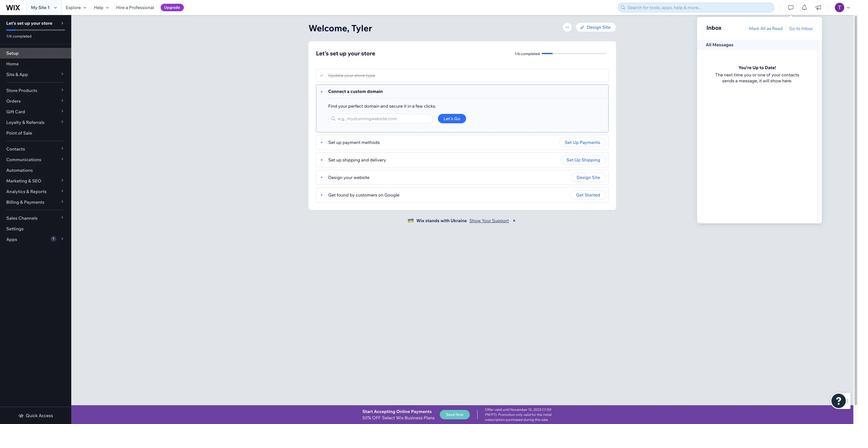 Task type: locate. For each thing, give the bounding box(es) containing it.
sends
[[723, 78, 735, 84]]

time
[[735, 72, 744, 78]]

design site
[[588, 24, 611, 30], [577, 175, 601, 180]]

of left sale
[[18, 130, 22, 136]]

wix left stands
[[417, 218, 425, 223]]

domain for perfect
[[364, 103, 380, 109]]

get started
[[577, 192, 601, 198]]

clicks.
[[424, 103, 437, 109]]

& for analytics
[[26, 189, 29, 194]]

in
[[408, 103, 412, 109]]

1 horizontal spatial all
[[761, 26, 766, 31]]

& right billing
[[20, 199, 23, 205]]

of up will
[[767, 72, 771, 78]]

up inside you're up to date! the next time you or one of your contacts sends a message, it will show here.
[[753, 65, 759, 70]]

1 vertical spatial of
[[18, 130, 22, 136]]

1 vertical spatial payments
[[24, 199, 44, 205]]

2 vertical spatial payments
[[412, 409, 432, 414]]

1 horizontal spatial it
[[760, 78, 763, 84]]

select
[[382, 415, 395, 421]]

purchased
[[506, 417, 523, 422]]

& for billing
[[20, 199, 23, 205]]

home link
[[0, 59, 71, 69]]

here.
[[783, 78, 793, 84]]

get left 'started'
[[577, 192, 584, 198]]

1 vertical spatial up
[[573, 140, 579, 145]]

support
[[493, 218, 509, 223]]

payments
[[580, 140, 601, 145], [24, 199, 44, 205], [412, 409, 432, 414]]

start accepting online payments 50% off select wix business plans
[[363, 409, 435, 421]]

site & app
[[6, 72, 28, 77]]

up left shipping
[[575, 157, 581, 163]]

set up shipping
[[567, 157, 601, 163]]

let's set up your store
[[6, 20, 52, 26], [316, 50, 376, 57]]

2 horizontal spatial payments
[[580, 140, 601, 145]]

store
[[41, 20, 52, 26], [362, 50, 376, 57], [355, 73, 365, 78]]

connect a custom domain
[[329, 89, 383, 94]]

1 right my
[[48, 5, 50, 10]]

0 vertical spatial let's
[[6, 20, 16, 26]]

store inside sidebar "element"
[[41, 20, 52, 26]]

1 horizontal spatial let's
[[316, 50, 329, 57]]

2 vertical spatial let's
[[444, 116, 454, 121]]

get inside get started button
[[577, 192, 584, 198]]

1 vertical spatial 1/6 completed
[[515, 51, 540, 56]]

1 horizontal spatial to
[[797, 26, 801, 31]]

your right update
[[345, 73, 354, 78]]

set up setup
[[17, 20, 24, 26]]

settings link
[[0, 223, 71, 234]]

1 vertical spatial let's
[[316, 50, 329, 57]]

payments for billing & payments
[[24, 199, 44, 205]]

0 vertical spatial completed
[[13, 34, 32, 38]]

let's set up your store up the 'update your store type'
[[316, 50, 376, 57]]

1 horizontal spatial get
[[577, 192, 584, 198]]

domain right perfect
[[364, 103, 380, 109]]

wix down online
[[396, 415, 404, 421]]

will
[[764, 78, 770, 84]]

design
[[588, 24, 602, 30], [329, 175, 343, 180], [577, 175, 592, 180]]

all left 'messages'
[[707, 42, 712, 48]]

apps
[[6, 237, 17, 242]]

2 get from the left
[[577, 192, 584, 198]]

0 horizontal spatial completed
[[13, 34, 32, 38]]

your left "website"
[[344, 175, 353, 180]]

it left "in"
[[404, 103, 407, 109]]

let's set up your store down my
[[6, 20, 52, 26]]

2 horizontal spatial let's
[[444, 116, 454, 121]]

store left type
[[355, 73, 365, 78]]

payments for set up payments
[[580, 140, 601, 145]]

1 horizontal spatial 1/6
[[515, 51, 521, 56]]

1 vertical spatial wix
[[396, 415, 404, 421]]

up up update
[[340, 50, 347, 57]]

set inside sidebar "element"
[[17, 20, 24, 26]]

0 horizontal spatial let's
[[6, 20, 16, 26]]

hire a professional link
[[113, 0, 158, 15]]

1 horizontal spatial valid
[[524, 412, 531, 417]]

loyalty & referrals
[[6, 120, 45, 125]]

let's
[[6, 20, 16, 26], [316, 50, 329, 57], [444, 116, 454, 121]]

1 horizontal spatial 1
[[53, 237, 54, 241]]

0 vertical spatial and
[[381, 103, 389, 109]]

let's inside button
[[444, 116, 454, 121]]

set left shipping
[[567, 157, 574, 163]]

until
[[503, 407, 510, 412]]

1 horizontal spatial payments
[[412, 409, 432, 414]]

1 horizontal spatial wix
[[417, 218, 425, 223]]

payments up shipping
[[580, 140, 601, 145]]

1 horizontal spatial 1/6 completed
[[515, 51, 540, 56]]

2 vertical spatial up
[[575, 157, 581, 163]]

seo
[[32, 178, 41, 184]]

a down the time
[[736, 78, 739, 84]]

& for loyalty
[[22, 120, 25, 125]]

&
[[15, 72, 18, 77], [22, 120, 25, 125], [28, 178, 31, 184], [26, 189, 29, 194], [20, 199, 23, 205]]

site
[[38, 5, 47, 10], [603, 24, 611, 30], [6, 72, 14, 77], [593, 175, 601, 180]]

inbox up all messages
[[707, 24, 722, 31]]

site & app button
[[0, 69, 71, 80]]

up left payment
[[337, 140, 342, 145]]

0 vertical spatial valid
[[495, 407, 502, 412]]

0 vertical spatial domain
[[367, 89, 383, 94]]

& inside dropdown button
[[22, 120, 25, 125]]

tyler
[[352, 23, 373, 33]]

0 vertical spatial set
[[17, 20, 24, 26]]

& inside "dropdown button"
[[26, 189, 29, 194]]

few
[[416, 103, 423, 109]]

& for site
[[15, 72, 18, 77]]

store down my site 1
[[41, 20, 52, 26]]

0 vertical spatial it
[[760, 78, 763, 84]]

a left custom
[[347, 89, 350, 94]]

0 horizontal spatial it
[[404, 103, 407, 109]]

1 vertical spatial 1
[[53, 237, 54, 241]]

0 horizontal spatial 1/6 completed
[[6, 34, 32, 38]]

mark
[[750, 26, 760, 31]]

0 horizontal spatial payments
[[24, 199, 44, 205]]

(11:59
[[543, 407, 552, 412]]

off
[[372, 415, 381, 421]]

sale.
[[542, 417, 549, 422]]

get for get found by customers on google
[[329, 192, 336, 198]]

website
[[354, 175, 370, 180]]

valid up pt).
[[495, 407, 502, 412]]

quick access button
[[18, 413, 53, 418]]

1 vertical spatial go
[[455, 116, 461, 121]]

my site 1
[[31, 5, 50, 10]]

all left as
[[761, 26, 766, 31]]

your up the 'update your store type'
[[348, 50, 360, 57]]

0 horizontal spatial 1
[[48, 5, 50, 10]]

0 horizontal spatial to
[[760, 65, 765, 70]]

0 vertical spatial let's set up your store
[[6, 20, 52, 26]]

to up one
[[760, 65, 765, 70]]

up
[[753, 65, 759, 70], [573, 140, 579, 145], [575, 157, 581, 163]]

1 vertical spatial 1/6
[[515, 51, 521, 56]]

1 vertical spatial to
[[760, 65, 765, 70]]

1 horizontal spatial and
[[381, 103, 389, 109]]

your up show
[[772, 72, 781, 78]]

set up update
[[330, 50, 339, 57]]

business
[[405, 415, 423, 421]]

up up or
[[753, 65, 759, 70]]

1 vertical spatial completed
[[522, 51, 540, 56]]

0 vertical spatial payments
[[580, 140, 601, 145]]

1 vertical spatial it
[[404, 103, 407, 109]]

0 horizontal spatial of
[[18, 130, 22, 136]]

1/6
[[6, 34, 12, 38], [515, 51, 521, 56]]

upgrade button
[[161, 4, 184, 11]]

all messages
[[707, 42, 734, 48]]

get left found
[[329, 192, 336, 198]]

& left reports
[[26, 189, 29, 194]]

& left seo at the top of page
[[28, 178, 31, 184]]

0 horizontal spatial let's set up your store
[[6, 20, 52, 26]]

payments down analytics & reports "dropdown button"
[[24, 199, 44, 205]]

domain up find your perfect domain and secure it in a few clicks.
[[367, 89, 383, 94]]

0 vertical spatial 1/6
[[6, 34, 12, 38]]

0 vertical spatial 1
[[48, 5, 50, 10]]

valid up during
[[524, 412, 531, 417]]

ukraine
[[451, 218, 467, 223]]

payments up business
[[412, 409, 432, 414]]

1 get from the left
[[329, 192, 336, 198]]

payment
[[343, 140, 361, 145]]

0 vertical spatial store
[[41, 20, 52, 26]]

up up setup link
[[25, 20, 30, 26]]

0 horizontal spatial get
[[329, 192, 336, 198]]

contacts
[[782, 72, 800, 78]]

1 horizontal spatial of
[[767, 72, 771, 78]]

1/6 completed
[[6, 34, 32, 38], [515, 51, 540, 56]]

1 horizontal spatial let's set up your store
[[316, 50, 376, 57]]

1 vertical spatial and
[[362, 157, 369, 163]]

0 vertical spatial up
[[753, 65, 759, 70]]

0 horizontal spatial 1/6
[[6, 34, 12, 38]]

store up type
[[362, 50, 376, 57]]

up left 'shipping'
[[337, 157, 342, 163]]

0 vertical spatial design site
[[588, 24, 611, 30]]

a inside you're up to date! the next time you or one of your contacts sends a message, it will show here.
[[736, 78, 739, 84]]

my
[[31, 5, 37, 10]]

loyalty
[[6, 120, 21, 125]]

set
[[17, 20, 24, 26], [330, 50, 339, 57]]

up for to
[[753, 65, 759, 70]]

0 vertical spatial go
[[790, 26, 796, 31]]

setup
[[6, 50, 19, 56]]

pm
[[486, 412, 491, 417]]

mark all as read
[[750, 26, 783, 31]]

orders
[[6, 98, 21, 104]]

1 vertical spatial design site
[[577, 175, 601, 180]]

a right 'hire'
[[126, 5, 128, 10]]

1 down settings link in the bottom of the page
[[53, 237, 54, 241]]

1 vertical spatial all
[[707, 42, 712, 48]]

let's go button
[[438, 114, 466, 123]]

set
[[329, 140, 336, 145], [565, 140, 572, 145], [329, 157, 336, 163], [567, 157, 574, 163]]

date!
[[766, 65, 777, 70]]

0 vertical spatial of
[[767, 72, 771, 78]]

this
[[535, 417, 541, 422]]

& for marketing
[[28, 178, 31, 184]]

and
[[381, 103, 389, 109], [362, 157, 369, 163]]

0 vertical spatial all
[[761, 26, 766, 31]]

1 inside sidebar "element"
[[53, 237, 54, 241]]

1 horizontal spatial set
[[330, 50, 339, 57]]

gift card button
[[0, 106, 71, 117]]

set left 'shipping'
[[329, 157, 336, 163]]

hire a professional
[[116, 5, 154, 10]]

payments inside popup button
[[24, 199, 44, 205]]

0 horizontal spatial all
[[707, 42, 712, 48]]

during
[[524, 417, 535, 422]]

set left payment
[[329, 140, 336, 145]]

it left will
[[760, 78, 763, 84]]

1 horizontal spatial inbox
[[802, 26, 814, 31]]

payments inside button
[[580, 140, 601, 145]]

0 vertical spatial 1/6 completed
[[6, 34, 32, 38]]

your
[[31, 20, 40, 26], [348, 50, 360, 57], [772, 72, 781, 78], [345, 73, 354, 78], [338, 103, 348, 109], [344, 175, 353, 180]]

you're up to date! the next time you or one of your contacts sends a message, it will show here.
[[716, 65, 800, 84]]

1 vertical spatial set
[[330, 50, 339, 57]]

wix
[[417, 218, 425, 223], [396, 415, 404, 421]]

to inside you're up to date! the next time you or one of your contacts sends a message, it will show here.
[[760, 65, 765, 70]]

show
[[470, 218, 481, 223]]

point of sale
[[6, 130, 32, 136]]

and left delivery
[[362, 157, 369, 163]]

up for payments
[[573, 140, 579, 145]]

help
[[94, 5, 103, 10]]

& left 'app'
[[15, 72, 18, 77]]

0 horizontal spatial wix
[[396, 415, 404, 421]]

payments inside start accepting online payments 50% off select wix business plans
[[412, 409, 432, 414]]

design site inside button
[[577, 175, 601, 180]]

messages
[[713, 42, 734, 48]]

0 horizontal spatial go
[[455, 116, 461, 121]]

up up "set up shipping" button
[[573, 140, 579, 145]]

inbox right the read
[[802, 26, 814, 31]]

your down my
[[31, 20, 40, 26]]

and left secure
[[381, 103, 389, 109]]

& right loyalty
[[22, 120, 25, 125]]

0 horizontal spatial set
[[17, 20, 24, 26]]

to right the read
[[797, 26, 801, 31]]

1 vertical spatial domain
[[364, 103, 380, 109]]

set up "set up shipping" button
[[565, 140, 572, 145]]



Task type: vqa. For each thing, say whether or not it's contained in the screenshot.
valid to the bottom
yes



Task type: describe. For each thing, give the bounding box(es) containing it.
get for get started
[[577, 192, 584, 198]]

promotion
[[499, 412, 516, 417]]

set for set up shipping and delivery
[[329, 157, 336, 163]]

1 vertical spatial let's set up your store
[[316, 50, 376, 57]]

site inside button
[[593, 175, 601, 180]]

1 vertical spatial store
[[362, 50, 376, 57]]

automations
[[6, 167, 33, 173]]

loyalty & referrals button
[[0, 117, 71, 128]]

0 horizontal spatial valid
[[495, 407, 502, 412]]

e.g., mystunningwebsite.com field
[[336, 114, 431, 123]]

set up payments
[[565, 140, 601, 145]]

marketing & seo
[[6, 178, 41, 184]]

quick access
[[26, 413, 53, 418]]

design your website
[[329, 175, 370, 180]]

point
[[6, 130, 17, 136]]

set up shipping button
[[561, 155, 606, 165]]

set up shipping and delivery
[[329, 157, 387, 163]]

save now
[[446, 412, 464, 417]]

store
[[6, 88, 18, 93]]

let's go
[[444, 116, 461, 121]]

plans
[[424, 415, 435, 421]]

it inside you're up to date! the next time you or one of your contacts sends a message, it will show here.
[[760, 78, 763, 84]]

online
[[397, 409, 411, 414]]

find your perfect domain and secure it in a few clicks.
[[329, 103, 437, 109]]

hire
[[116, 5, 125, 10]]

setup link
[[0, 48, 71, 59]]

1 horizontal spatial completed
[[522, 51, 540, 56]]

site inside popup button
[[6, 72, 14, 77]]

go to inbox button
[[790, 26, 814, 31]]

0 horizontal spatial and
[[362, 157, 369, 163]]

app
[[19, 72, 28, 77]]

design site button
[[572, 173, 606, 182]]

offer
[[486, 407, 494, 412]]

sidebar element
[[0, 15, 71, 424]]

referrals
[[26, 120, 45, 125]]

set for set up shipping
[[567, 157, 574, 163]]

billing & payments button
[[0, 197, 71, 207]]

50%
[[363, 415, 371, 421]]

mark all as read button
[[750, 26, 783, 31]]

set for set up payment methods
[[329, 140, 336, 145]]

subscription
[[486, 417, 506, 422]]

read
[[773, 26, 783, 31]]

analytics & reports button
[[0, 186, 71, 197]]

marketing
[[6, 178, 27, 184]]

1 vertical spatial valid
[[524, 412, 531, 417]]

access
[[39, 413, 53, 418]]

the
[[716, 72, 724, 78]]

set for set up payments
[[565, 140, 572, 145]]

2023
[[534, 407, 542, 412]]

now
[[456, 412, 464, 417]]

offer valid until november 15, 2023 (11:59 pm pt). promotion only valid for the initial subscription purchased during this sale.
[[486, 407, 552, 422]]

methods
[[362, 140, 380, 145]]

shipping
[[343, 157, 361, 163]]

gift card
[[6, 109, 25, 115]]

google
[[385, 192, 400, 198]]

your inside you're up to date! the next time you or one of your contacts sends a message, it will show here.
[[772, 72, 781, 78]]

started
[[585, 192, 601, 198]]

upgrade
[[164, 5, 180, 10]]

2 vertical spatial store
[[355, 73, 365, 78]]

or
[[753, 72, 757, 78]]

with
[[441, 218, 450, 223]]

of inside you're up to date! the next time you or one of your contacts sends a message, it will show here.
[[767, 72, 771, 78]]

professional
[[129, 5, 154, 10]]

a right "in"
[[413, 103, 415, 109]]

1/6 inside sidebar "element"
[[6, 34, 12, 38]]

1 horizontal spatial go
[[790, 26, 796, 31]]

completed inside sidebar "element"
[[13, 34, 32, 38]]

reports
[[30, 189, 47, 194]]

your
[[482, 218, 492, 223]]

go inside button
[[455, 116, 461, 121]]

only
[[516, 412, 523, 417]]

15,
[[529, 407, 533, 412]]

let's inside sidebar "element"
[[6, 20, 16, 26]]

billing
[[6, 199, 19, 205]]

0 vertical spatial wix
[[417, 218, 425, 223]]

sale
[[23, 130, 32, 136]]

delivery
[[370, 157, 387, 163]]

of inside sidebar "element"
[[18, 130, 22, 136]]

explore
[[66, 5, 81, 10]]

channels
[[18, 215, 38, 221]]

go to inbox
[[790, 26, 814, 31]]

up inside sidebar "element"
[[25, 20, 30, 26]]

Search for tools, apps, help & more... field
[[626, 3, 773, 12]]

analytics & reports
[[6, 189, 47, 194]]

find
[[329, 103, 337, 109]]

0 vertical spatial to
[[797, 26, 801, 31]]

orders button
[[0, 96, 71, 106]]

automations link
[[0, 165, 71, 176]]

for
[[532, 412, 537, 417]]

0 horizontal spatial inbox
[[707, 24, 722, 31]]

wix inside start accepting online payments 50% off select wix business plans
[[396, 415, 404, 421]]

sales channels button
[[0, 213, 71, 223]]

wix stands with ukraine show your support
[[417, 218, 509, 223]]

your right find
[[338, 103, 348, 109]]

custom
[[351, 89, 366, 94]]

your inside sidebar "element"
[[31, 20, 40, 26]]

store products
[[6, 88, 37, 93]]

set up payment methods
[[329, 140, 380, 145]]

update your store type
[[329, 73, 376, 78]]

type
[[366, 73, 376, 78]]

secure
[[390, 103, 403, 109]]

sales
[[6, 215, 17, 221]]

1/6 completed inside sidebar "element"
[[6, 34, 32, 38]]

up for shipping
[[575, 157, 581, 163]]

shipping
[[582, 157, 601, 163]]

pt).
[[492, 412, 498, 417]]

products
[[19, 88, 37, 93]]

domain for custom
[[367, 89, 383, 94]]

initial
[[544, 412, 552, 417]]

get started button
[[571, 190, 606, 200]]

show
[[771, 78, 782, 84]]

contacts button
[[0, 144, 71, 154]]

accepting
[[374, 409, 396, 414]]

communications
[[6, 157, 41, 162]]

let's set up your store inside sidebar "element"
[[6, 20, 52, 26]]

save
[[446, 412, 455, 417]]

design inside button
[[577, 175, 592, 180]]

set up payments button
[[560, 138, 606, 147]]



